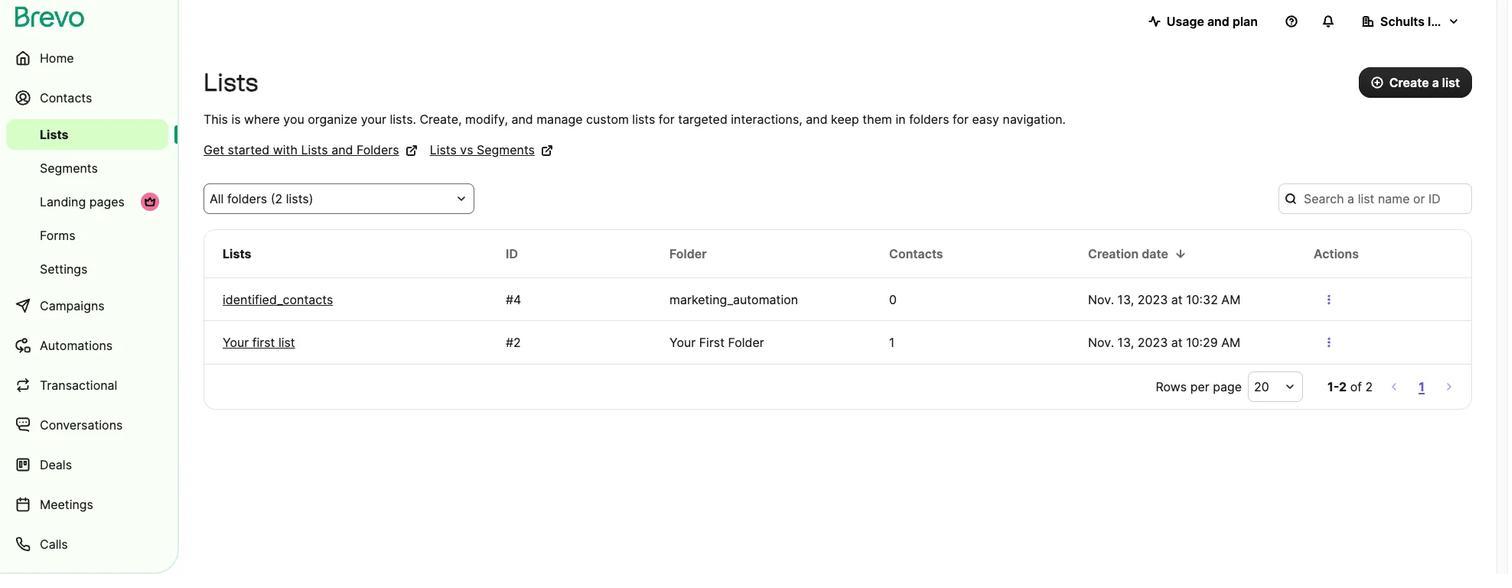 Task type: describe. For each thing, give the bounding box(es) containing it.
lists.
[[390, 112, 416, 127]]

creation date
[[1089, 246, 1169, 262]]

schults inc
[[1381, 14, 1446, 29]]

your for your first list
[[223, 335, 249, 351]]

your first folder
[[670, 335, 765, 351]]

them
[[863, 112, 893, 127]]

first
[[252, 335, 275, 351]]

lists left vs
[[430, 142, 457, 158]]

2 for from the left
[[953, 112, 969, 127]]

you
[[283, 112, 304, 127]]

nov. for nov. 13, 2023 at 10:32 am
[[1089, 292, 1115, 307]]

easy
[[973, 112, 1000, 127]]

and right modify,
[[512, 112, 533, 127]]

4
[[514, 292, 522, 307]]

1 horizontal spatial segments
[[477, 142, 535, 158]]

2 horizontal spatial 2
[[1366, 380, 1373, 395]]

create a list button
[[1359, 67, 1473, 98]]

lists up is
[[204, 68, 258, 97]]

pages
[[89, 194, 125, 210]]

0
[[890, 292, 897, 307]]

and inside button
[[1208, 14, 1230, 29]]

lists down all
[[223, 246, 251, 262]]

this
[[204, 112, 228, 127]]

get started with lists and folders link
[[204, 141, 418, 159]]

conversations
[[40, 418, 123, 433]]

# for 4
[[506, 292, 514, 307]]

rows
[[1156, 380, 1187, 395]]

20 button
[[1249, 372, 1304, 403]]

navigation.
[[1003, 112, 1066, 127]]

10:29
[[1187, 335, 1218, 351]]

1 vertical spatial contacts
[[890, 246, 944, 262]]

create
[[1390, 75, 1430, 90]]

0 horizontal spatial segments
[[40, 161, 98, 176]]

plan
[[1233, 14, 1258, 29]]

automations link
[[6, 328, 168, 364]]

usage
[[1167, 14, 1205, 29]]

conversations link
[[6, 407, 168, 444]]

transactional link
[[6, 367, 168, 404]]

folders inside "popup button"
[[227, 191, 267, 207]]

calls link
[[6, 527, 168, 563]]

nov. 13, 2023 at 10:29 am
[[1089, 335, 1241, 351]]

creation
[[1089, 246, 1139, 262]]

is
[[231, 112, 241, 127]]

home link
[[6, 40, 168, 77]]

schults inc button
[[1350, 6, 1473, 37]]

calls
[[40, 537, 68, 553]]

none field inside all folders (2 lists) "popup button"
[[210, 190, 450, 208]]

settings
[[40, 262, 88, 277]]

organize
[[308, 112, 358, 127]]

keep
[[831, 112, 860, 127]]

landing
[[40, 194, 86, 210]]

contacts link
[[6, 80, 168, 116]]

your for your first folder
[[670, 335, 696, 351]]

meetings
[[40, 498, 93, 513]]

transactional
[[40, 378, 117, 393]]

lists up 'segments' link
[[40, 127, 69, 142]]

and down organize
[[332, 142, 353, 158]]

all folders (2 lists) button
[[204, 184, 475, 214]]

deals link
[[6, 447, 168, 484]]

all folders (2 lists)
[[210, 191, 313, 207]]

0 vertical spatial contacts
[[40, 90, 92, 106]]

modify,
[[465, 112, 508, 127]]

lists)
[[286, 191, 313, 207]]

create a list
[[1390, 75, 1461, 90]]

landing pages link
[[6, 187, 168, 217]]

settings link
[[6, 254, 168, 285]]

forms link
[[6, 220, 168, 251]]

lists vs segments link
[[430, 141, 553, 159]]

your
[[361, 112, 387, 127]]

id
[[506, 246, 518, 262]]

started
[[228, 142, 270, 158]]

identified_contacts link
[[223, 291, 469, 309]]

page
[[1213, 380, 1242, 395]]

nov. for nov. 13, 2023 at 10:29 am
[[1089, 335, 1115, 351]]



Task type: locate. For each thing, give the bounding box(es) containing it.
for left easy
[[953, 112, 969, 127]]

1 your from the left
[[223, 335, 249, 351]]

10:32
[[1187, 292, 1219, 307]]

1 # from the top
[[506, 292, 514, 307]]

0 horizontal spatial contacts
[[40, 90, 92, 106]]

1 vertical spatial #
[[506, 335, 514, 351]]

lists vs segments
[[430, 142, 535, 158]]

create,
[[420, 112, 462, 127]]

0 vertical spatial folder
[[670, 246, 707, 262]]

2 am from the top
[[1222, 335, 1241, 351]]

1 inside button
[[1419, 380, 1425, 395]]

13, for nov. 13, 2023 at 10:32 am
[[1118, 292, 1135, 307]]

2023 for 10:32
[[1138, 292, 1168, 307]]

0 horizontal spatial for
[[659, 112, 675, 127]]

contacts down home
[[40, 90, 92, 106]]

where
[[244, 112, 280, 127]]

0 horizontal spatial folder
[[670, 246, 707, 262]]

1 vertical spatial 2023
[[1138, 335, 1168, 351]]

0 vertical spatial folders
[[910, 112, 950, 127]]

2 for #
[[514, 335, 521, 351]]

nov.
[[1089, 292, 1115, 307], [1089, 335, 1115, 351]]

folder
[[670, 246, 707, 262], [728, 335, 765, 351]]

2 at from the top
[[1172, 335, 1183, 351]]

rows per page
[[1156, 380, 1242, 395]]

0 horizontal spatial your
[[223, 335, 249, 351]]

folder up marketing_automation
[[670, 246, 707, 262]]

1 down 0
[[890, 335, 895, 351]]

folders
[[910, 112, 950, 127], [227, 191, 267, 207]]

1
[[890, 335, 895, 351], [1419, 380, 1425, 395]]

1 horizontal spatial your
[[670, 335, 696, 351]]

identified_contacts
[[223, 292, 333, 307]]

campaigns link
[[6, 288, 168, 325]]

custom
[[586, 112, 629, 127]]

segments up landing
[[40, 161, 98, 176]]

of
[[1351, 380, 1363, 395]]

2 # from the top
[[506, 335, 514, 351]]

am right 10:32
[[1222, 292, 1241, 307]]

# 2
[[506, 335, 521, 351]]

1 button
[[1416, 377, 1428, 398]]

1 vertical spatial folder
[[728, 335, 765, 351]]

lists
[[204, 68, 258, 97], [40, 127, 69, 142], [301, 142, 328, 158], [430, 142, 457, 158], [223, 246, 251, 262]]

1 horizontal spatial folder
[[728, 335, 765, 351]]

0 vertical spatial segments
[[477, 142, 535, 158]]

1 vertical spatial 1
[[1419, 380, 1425, 395]]

13, down nov. 13, 2023 at 10:32 am
[[1118, 335, 1135, 351]]

#
[[506, 292, 514, 307], [506, 335, 514, 351]]

1 am from the top
[[1222, 292, 1241, 307]]

2 for 1-
[[1340, 380, 1347, 395]]

# 4
[[506, 292, 522, 307]]

list for your first list
[[279, 335, 295, 351]]

folders right the in
[[910, 112, 950, 127]]

list inside create a list button
[[1443, 75, 1461, 90]]

actions
[[1314, 246, 1360, 262]]

1 vertical spatial am
[[1222, 335, 1241, 351]]

0 vertical spatial nov.
[[1089, 292, 1115, 307]]

2 your from the left
[[670, 335, 696, 351]]

usage and plan
[[1167, 14, 1258, 29]]

1 vertical spatial at
[[1172, 335, 1183, 351]]

1 vertical spatial 13,
[[1118, 335, 1135, 351]]

manage
[[537, 112, 583, 127]]

get started with lists and folders
[[204, 142, 399, 158]]

contacts up 0
[[890, 246, 944, 262]]

all
[[210, 191, 224, 207]]

1 horizontal spatial 2
[[1340, 380, 1347, 395]]

usage and plan button
[[1137, 6, 1271, 37]]

landing pages
[[40, 194, 125, 210]]

1 for from the left
[[659, 112, 675, 127]]

get
[[204, 142, 224, 158]]

2023
[[1138, 292, 1168, 307], [1138, 335, 1168, 351]]

marketing_automation
[[670, 292, 798, 307]]

interactions,
[[731, 112, 803, 127]]

2 down 4
[[514, 335, 521, 351]]

meetings link
[[6, 487, 168, 524]]

2 nov. from the top
[[1089, 335, 1115, 351]]

segments
[[477, 142, 535, 158], [40, 161, 98, 176]]

0 vertical spatial 2023
[[1138, 292, 1168, 307]]

lists link
[[6, 119, 168, 150]]

segments down modify,
[[477, 142, 535, 158]]

0 vertical spatial #
[[506, 292, 514, 307]]

2023 for 10:29
[[1138, 335, 1168, 351]]

am for nov. 13, 2023 at 10:32 am
[[1222, 292, 1241, 307]]

at left 10:32
[[1172, 292, 1183, 307]]

folders left (2
[[227, 191, 267, 207]]

your first list link
[[223, 334, 469, 352]]

this is where you organize your lists. create, modify, and manage custom lists for targeted interactions, and keep them in folders for easy navigation.
[[204, 112, 1066, 127]]

1 nov. from the top
[[1089, 292, 1115, 307]]

1 2023 from the top
[[1138, 292, 1168, 307]]

2 right 'of'
[[1366, 380, 1373, 395]]

am for nov. 13, 2023 at 10:29 am
[[1222, 335, 1241, 351]]

2023 up nov. 13, 2023 at 10:29 am in the bottom right of the page
[[1138, 292, 1168, 307]]

2023 down nov. 13, 2023 at 10:32 am
[[1138, 335, 1168, 351]]

list right first
[[279, 335, 295, 351]]

1 horizontal spatial list
[[1443, 75, 1461, 90]]

at for 10:29
[[1172, 335, 1183, 351]]

automations
[[40, 338, 113, 354]]

and left 'keep'
[[806, 112, 828, 127]]

and
[[1208, 14, 1230, 29], [512, 112, 533, 127], [806, 112, 828, 127], [332, 142, 353, 158]]

1-2 of 2
[[1328, 380, 1373, 395]]

1 vertical spatial nov.
[[1089, 335, 1115, 351]]

0 vertical spatial am
[[1222, 292, 1241, 307]]

list for create a list
[[1443, 75, 1461, 90]]

your first list
[[223, 335, 295, 351]]

None field
[[210, 190, 450, 208]]

2 13, from the top
[[1118, 335, 1135, 351]]

date
[[1142, 246, 1169, 262]]

schults
[[1381, 14, 1425, 29]]

home
[[40, 51, 74, 66]]

13, down "creation date"
[[1118, 292, 1135, 307]]

per
[[1191, 380, 1210, 395]]

# for 2
[[506, 335, 514, 351]]

am
[[1222, 292, 1241, 307], [1222, 335, 1241, 351]]

0 horizontal spatial 2
[[514, 335, 521, 351]]

1 13, from the top
[[1118, 292, 1135, 307]]

segments link
[[6, 153, 168, 184]]

0 vertical spatial at
[[1172, 292, 1183, 307]]

1 horizontal spatial 1
[[1419, 380, 1425, 395]]

nov. 13, 2023 at 10:32 am
[[1089, 292, 1241, 307]]

with
[[273, 142, 298, 158]]

for right lists
[[659, 112, 675, 127]]

0 horizontal spatial folders
[[227, 191, 267, 207]]

folder right first
[[728, 335, 765, 351]]

0 vertical spatial 13,
[[1118, 292, 1135, 307]]

# down # 4
[[506, 335, 514, 351]]

a
[[1433, 75, 1440, 90]]

lists right with
[[301, 142, 328, 158]]

vs
[[460, 142, 474, 158]]

0 horizontal spatial 1
[[890, 335, 895, 351]]

1 horizontal spatial for
[[953, 112, 969, 127]]

0 horizontal spatial list
[[279, 335, 295, 351]]

dialog
[[1497, 0, 1509, 575], [1497, 0, 1509, 575]]

folders
[[357, 142, 399, 158]]

at for 10:32
[[1172, 292, 1183, 307]]

(2
[[271, 191, 283, 207]]

in
[[896, 112, 906, 127]]

1 at from the top
[[1172, 292, 1183, 307]]

campaigns
[[40, 299, 105, 314]]

inc
[[1428, 14, 1446, 29]]

first
[[699, 335, 725, 351]]

1-
[[1328, 380, 1340, 395]]

1 horizontal spatial folders
[[910, 112, 950, 127]]

0 vertical spatial 1
[[890, 335, 895, 351]]

your
[[223, 335, 249, 351], [670, 335, 696, 351]]

# up # 2
[[506, 292, 514, 307]]

2 left 'of'
[[1340, 380, 1347, 395]]

1 right 'of'
[[1419, 380, 1425, 395]]

list inside your first list link
[[279, 335, 295, 351]]

1 vertical spatial folders
[[227, 191, 267, 207]]

Search a list name or ID search field
[[1279, 184, 1473, 214]]

contacts
[[40, 90, 92, 106], [890, 246, 944, 262]]

2 2023 from the top
[[1138, 335, 1168, 351]]

1 vertical spatial segments
[[40, 161, 98, 176]]

list right a
[[1443, 75, 1461, 90]]

0 vertical spatial list
[[1443, 75, 1461, 90]]

13, for nov. 13, 2023 at 10:29 am
[[1118, 335, 1135, 351]]

at left "10:29"
[[1172, 335, 1183, 351]]

1 vertical spatial list
[[279, 335, 295, 351]]

and left plan
[[1208, 14, 1230, 29]]

am right "10:29"
[[1222, 335, 1241, 351]]

deals
[[40, 458, 72, 473]]

left___rvooi image
[[144, 196, 156, 208]]

1 horizontal spatial contacts
[[890, 246, 944, 262]]

lists
[[633, 112, 656, 127]]

20
[[1255, 380, 1270, 395]]



Task type: vqa. For each thing, say whether or not it's contained in the screenshot.
DATABASE.
no



